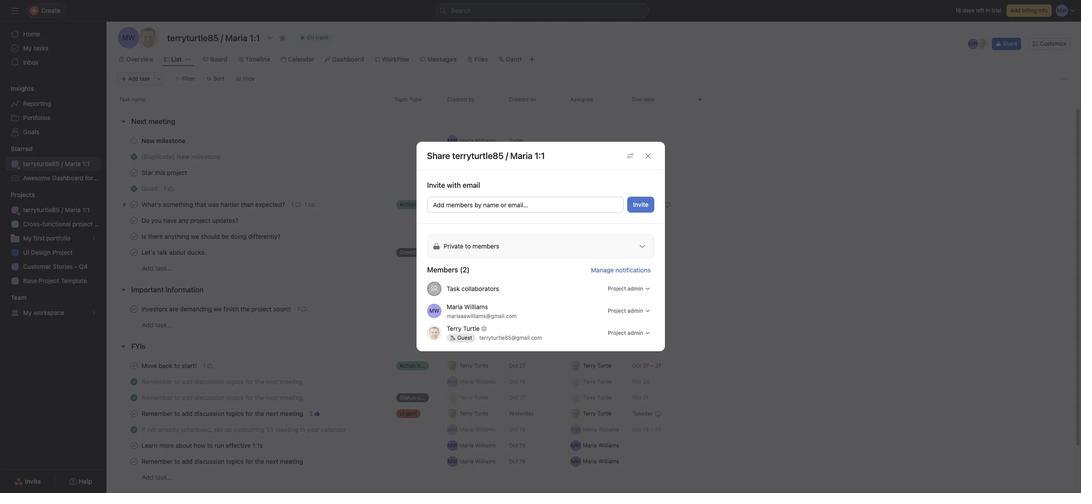 Task type: vqa. For each thing, say whether or not it's contained in the screenshot.
Remember To Add Discussion Topics For The Next Meeting cell associated with creator for Remember to add discussion topics for the next meeting Cell corresponding to 4th Completed checkbox from the bottom
yes



Task type: describe. For each thing, give the bounding box(es) containing it.
project privacy dialog image
[[639, 243, 646, 250]]

gantt link
[[499, 55, 522, 64]]

mw inside creator for new milestone cell
[[448, 137, 458, 144]]

completed image for remember to add discussion topics for the next meeting text field related to tt
[[129, 393, 139, 404]]

home
[[23, 30, 40, 38]]

19 for is there anything we should be doing differently? cell
[[520, 233, 525, 240]]

williams for 4th remember to add discussion topics for the next meeting cell from the bottom
[[475, 379, 496, 385]]

maria williams for creator for good "cell"
[[460, 185, 496, 192]]

19 for star this project 'cell'
[[520, 170, 525, 176]]

turtle inside creator for let's talk about ducks. cell
[[474, 249, 489, 256]]

1 for important information
[[297, 306, 300, 313]]

share for share
[[1003, 40, 1018, 47]]

terry inside creator for let's talk about ducks. cell
[[460, 249, 473, 256]]

project admin inside popup button
[[608, 286, 643, 292]]

let's talk about ducks. cell
[[107, 245, 391, 261]]

tt inside 'creator for [duplicate] new milestone' cell
[[449, 153, 456, 160]]

completed milestone image inside "good" cell
[[130, 185, 138, 192]]

20
[[655, 427, 662, 434]]

starred
[[11, 145, 33, 153]]

row containing task name
[[107, 91, 1082, 108]]

1:1 inside projects element
[[82, 206, 90, 214]]

/ inside starred element
[[61, 160, 63, 168]]

starred button
[[0, 145, 33, 154]]

completed milestone checkbox inside "good" cell
[[130, 185, 138, 192]]

If not already scheduled, set up a recurring 1:1 meeting in your calendar text field
[[140, 426, 349, 435]]

projects element
[[0, 187, 107, 290]]

19 for learn more about how to run effective 1:1s cell
[[520, 443, 525, 450]]

next meeting button
[[131, 114, 175, 130]]

Star this project text field
[[140, 168, 190, 177]]

ui
[[23, 249, 29, 257]]

collaborators
[[461, 285, 499, 293]]

close this dialog image
[[645, 152, 652, 160]]

files link
[[467, 55, 488, 64]]

important
[[131, 286, 164, 294]]

maria inside creator for star this project cell
[[460, 169, 474, 176]]

3 add task… row from the top
[[107, 470, 1075, 486]]

project
[[72, 221, 93, 228]]

maria williams for creator for star this project cell
[[460, 169, 496, 176]]

Learn more about how to run effective 1:1s text field
[[140, 442, 266, 451]]

project permissions image
[[627, 152, 634, 160]]

assignee
[[571, 96, 594, 103]]

completed image for star this project text box
[[129, 168, 139, 178]]

overview
[[126, 55, 153, 63]]

due date
[[632, 96, 655, 103]]

maria williams for creator for remember to add discussion topics for the next meeting cell for 4th remember to add discussion topics for the next meeting cell from the bottom
[[460, 379, 496, 385]]

task for task name
[[119, 96, 130, 103]]

maria inside 'creator for investors are demanding we finish the project soon!!' cell
[[460, 306, 474, 313]]

terry inside 'creator for [duplicate] new milestone' cell
[[460, 153, 473, 160]]

base
[[23, 277, 37, 285]]

repeats image inside header fyis tree grid
[[655, 411, 662, 418]]

created by
[[447, 96, 475, 103]]

Investors are demanding we finish the project soon!! text field
[[140, 305, 294, 314]]

oct 19 – 20
[[632, 427, 662, 434]]

completed image for let's talk about ducks. text field
[[129, 247, 139, 258]]

insights element
[[0, 81, 107, 141]]

or
[[501, 201, 506, 209]]

remove from starred image
[[279, 34, 286, 41]]

oct 27 for creator for move back to start! cell
[[509, 363, 526, 370]]

completed checkbox for learn more about how to run effective 1:1s "text box"
[[129, 441, 139, 452]]

turtle left oct 31
[[598, 395, 612, 401]]

terry turtle inside creator for let's talk about ducks. cell
[[460, 249, 489, 256]]

completed checkbox for if not already scheduled, set up a recurring 1:1 meeting in your calendar text field
[[129, 425, 139, 436]]

oct 19 for creator for do you have any project updates? cell
[[509, 217, 525, 224]]

for
[[85, 174, 93, 182]]

2 remember to add discussion topics for the next meeting cell from the top
[[107, 390, 391, 407]]

project down project admin popup button
[[608, 308, 626, 315]]

mw inside creator for if not already scheduled, set up a recurring 1:1 meeting in your calendar cell
[[448, 427, 458, 433]]

base project template link
[[5, 274, 101, 288]]

7 oct 19 from the top
[[509, 459, 525, 466]]

left
[[976, 7, 985, 14]]

my for my tasks
[[23, 44, 32, 52]]

– for 26
[[650, 170, 653, 176]]

task for task collaborators
[[447, 285, 460, 293]]

creator for do you have any project updates? cell
[[443, 213, 505, 229]]

row containing 2
[[107, 406, 1075, 422]]

terryturtle85 inside dialog
[[452, 151, 504, 161]]

completed checkbox for move back to start! text box
[[129, 361, 139, 372]]

turtle inside creator for move back to start! cell
[[474, 363, 489, 369]]

williams for do you have any project updates? cell
[[475, 217, 496, 224]]

next
[[131, 118, 147, 126]]

ui design project link
[[5, 246, 101, 260]]

inbox
[[23, 59, 39, 66]]

workflow link
[[375, 55, 410, 64]]

customer stories - q4 link
[[5, 260, 101, 274]]

portfolios link
[[5, 111, 101, 125]]

maria williams mariaaawilliams@gmail.com
[[447, 303, 517, 320]]

27 up 24
[[643, 363, 649, 370]]

turtle left oct 19 – 26
[[598, 169, 612, 176]]

terry inside button
[[583, 306, 596, 313]]

maria inside creator for do you have any project updates? cell
[[460, 217, 474, 224]]

awesome dashboard for new project link
[[5, 171, 129, 186]]

created for created on
[[509, 96, 529, 103]]

creator for let's talk about ducks. cell
[[443, 245, 505, 261]]

repeats image inside header next meeting tree grid
[[664, 201, 671, 208]]

collapse task list for this section image for fyis
[[120, 343, 127, 351]]

task collaborators
[[447, 285, 499, 293]]

add members by name or email… button
[[427, 197, 624, 213]]

completed checkbox for is there anything we should be doing differently? text box
[[129, 231, 139, 242]]

do you have any project updates? cell
[[107, 213, 391, 229]]

add inside share terryturtle85 / maria 1:1 dialog
[[433, 201, 444, 209]]

williams for is there anything we should be doing differently? cell
[[475, 233, 496, 240]]

creator for move back to start! cell
[[443, 358, 505, 375]]

-
[[74, 263, 77, 271]]

terry turtle button
[[571, 304, 627, 315]]

Good text field
[[140, 184, 160, 193]]

move back to start! cell
[[107, 358, 391, 375]]

completed checkbox for star this project text box
[[129, 168, 139, 178]]

share for share terryturtle85 / maria 1:1
[[427, 151, 450, 161]]

information
[[166, 286, 204, 294]]

invite for topmost the 'invite' button
[[633, 201, 649, 209]]

williams for investors are demanding we finish the project soon!! cell
[[475, 306, 496, 313]]

dashboard inside awesome dashboard for new project link
[[52, 174, 83, 182]]

my tasks link
[[5, 41, 101, 55]]

4 remember to add discussion topics for the next meeting cell from the top
[[107, 454, 391, 470]]

0 vertical spatial 31
[[655, 363, 661, 370]]

next meeting
[[131, 118, 175, 126]]

maria williams for creator for new milestone cell
[[460, 137, 496, 144]]

task name
[[119, 96, 146, 103]]

3 oct 27 from the top
[[509, 395, 526, 402]]

1 add task… row from the top
[[107, 261, 1075, 277]]

calendar
[[288, 55, 314, 63]]

add task… for third the add task… row from the top of the page
[[142, 474, 172, 482]]

with email
[[447, 182, 480, 189]]

insights
[[11, 85, 34, 92]]

1 for fyis
[[203, 363, 206, 369]]

project admin for mw
[[608, 308, 643, 315]]

investors are demanding we finish the project soon!! cell
[[107, 301, 391, 318]]

tt inside creator for let's talk about ducks. cell
[[449, 249, 456, 256]]

completed checkbox for let's talk about ducks. text field
[[129, 247, 139, 258]]

project up stories
[[52, 249, 73, 257]]

name inside button
[[483, 201, 499, 209]]

maria inside creator for is there anything we should be doing differently? cell
[[460, 233, 474, 240]]

project down terry turtle button
[[608, 330, 626, 337]]

goals
[[23, 128, 39, 136]]

add task… button for second the add task… row from the top of the page
[[142, 321, 172, 331]]

terry turtle inside creator for move back to start! cell
[[460, 363, 489, 369]]

/ inside projects element
[[61, 206, 63, 214]]

completed image for move back to start! text box
[[129, 361, 139, 372]]

27 for remember to add discussion topics for the next meeting text field related to tt
[[520, 395, 526, 402]]

maria inside maria williams mariaaawilliams@gmail.com
[[447, 303, 463, 311]]

cross-
[[23, 221, 42, 228]]

workspace
[[33, 309, 64, 317]]

manage
[[591, 266, 614, 274]]

maria inside creator for new milestone cell
[[460, 137, 474, 144]]

maria williams for 'creator for investors are demanding we finish the project soon!!' cell
[[460, 306, 496, 313]]

maria inside creator for good "cell"
[[460, 185, 474, 192]]

creation date for good cell
[[505, 181, 567, 197]]

task… inside header next meeting tree grid
[[155, 265, 172, 272]]

dashboard inside dashboard link
[[332, 55, 364, 63]]

completed checkbox inside investors are demanding we finish the project soon!! cell
[[129, 304, 139, 315]]

maria inside projects element
[[65, 206, 81, 214]]

board link
[[203, 55, 228, 64]]

inbox link
[[5, 55, 101, 70]]

project admin for tt
[[608, 330, 643, 337]]

usersicon image
[[431, 286, 438, 293]]

remember to add discussion topics for the next meeting cell containing 2
[[107, 406, 391, 422]]

terry turtle inside 'creator for [duplicate] new milestone' cell
[[460, 153, 489, 160]]

home link
[[5, 27, 101, 41]]

manage notifications
[[591, 266, 651, 274]]

turtle left the tuesday
[[598, 411, 612, 417]]

mw inside share terryturtle85 / maria 1:1 dialog
[[429, 308, 439, 315]]

maria inside creator for if not already scheduled, set up a recurring 1:1 meeting in your calendar cell
[[460, 427, 474, 433]]

creator for remember to add discussion topics for the next meeting cell for 4th remember to add discussion topics for the next meeting cell from the bottom
[[443, 374, 505, 391]]

share terryturtle85 / maria 1:1
[[427, 151, 545, 161]]

topic type
[[395, 96, 422, 103]]

admin for mw
[[628, 308, 643, 315]]

completed checkbox for remember to add discussion topics for the next meeting text field for mw
[[129, 457, 139, 468]]

my tasks
[[23, 44, 49, 52]]

projects button
[[0, 191, 35, 200]]

terry inside dialog
[[447, 325, 461, 333]]

24
[[643, 379, 650, 386]]

Is there anything we should be doing differently? text field
[[140, 232, 283, 241]]

creator for remember to add discussion topics for the next meeting cell for remember to add discussion topics for the next meeting cell containing 2
[[443, 406, 505, 422]]

turtle inside button
[[598, 306, 612, 313]]

project admin button
[[604, 283, 654, 296]]

awesome
[[23, 174, 50, 182]]

my first portfolio
[[23, 235, 70, 242]]

completed image for remember to add discussion topics for the next meeting text box associated with tt
[[129, 409, 139, 420]]

topic
[[395, 96, 408, 103]]

meeting
[[149, 118, 175, 126]]

project inside popup button
[[608, 286, 626, 292]]

notifications
[[616, 266, 651, 274]]

mw inside creator for star this project cell
[[448, 169, 458, 176]]

creator for remember to add discussion topics for the next meeting cell for 2nd remember to add discussion topics for the next meeting cell
[[443, 390, 505, 407]]

terry turtle inside button
[[583, 306, 612, 313]]

oct 19 for creator for star this project cell
[[509, 170, 525, 176]]

oct 19 for creator for if not already scheduled, set up a recurring 1:1 meeting in your calendar cell at left bottom
[[509, 427, 525, 434]]

add task… button for third the add task… row from the top of the page
[[142, 474, 172, 483]]

19 for first remember to add discussion topics for the next meeting cell from the bottom of the header fyis tree grid
[[520, 459, 525, 466]]

1 remember to add discussion topics for the next meeting cell from the top
[[107, 374, 391, 391]]

add inside header important information tree grid
[[142, 322, 153, 329]]

oct 31
[[632, 395, 649, 402]]

creator for if not already scheduled, set up a recurring 1:1 meeting in your calendar cell
[[443, 422, 505, 438]]

terry inside creator for move back to start! cell
[[460, 363, 473, 369]]

completed milestone image for today
[[130, 137, 138, 144]]

2 vertical spatial invite
[[25, 478, 41, 486]]

search list box
[[436, 4, 649, 18]]

maria williams for creator for remember to add discussion topics for the next meeting cell corresponding to first remember to add discussion topics for the next meeting cell from the bottom of the header fyis tree grid
[[460, 459, 496, 465]]

williams inside maria williams mariaaawilliams@gmail.com
[[464, 303, 488, 311]]

0 horizontal spatial invite button
[[8, 474, 47, 490]]

task… inside header fyis tree grid
[[155, 474, 172, 482]]

functional
[[42, 221, 71, 228]]

Let's talk about ducks. text field
[[140, 248, 209, 257]]

portfolio
[[46, 235, 70, 242]]

created on
[[509, 96, 537, 103]]

private to members
[[444, 243, 499, 250]]

creator for remember to add discussion topics for the next meeting cell for first remember to add discussion topics for the next meeting cell from the bottom of the header fyis tree grid
[[443, 454, 505, 470]]

Move back to start! text field
[[140, 362, 199, 371]]

1 button inside "good" cell
[[162, 184, 175, 193]]

16 days left in trial
[[956, 7, 1002, 14]]

project admin button for tt
[[604, 328, 654, 340]]

0 horizontal spatial name
[[132, 96, 146, 103]]

info
[[1039, 7, 1048, 14]]

workflow
[[382, 55, 410, 63]]



Task type: locate. For each thing, give the bounding box(es) containing it.
completed milestone image
[[130, 137, 138, 144], [130, 153, 138, 160], [130, 185, 138, 192]]

2 vertical spatial 1
[[203, 363, 206, 369]]

maria williams inside 'creator for investors are demanding we finish the project soon!!' cell
[[460, 306, 496, 313]]

turtle down creator for new milestone cell
[[474, 153, 489, 160]]

2 completed milestone image from the top
[[130, 153, 138, 160]]

tt inside share terryturtle85 / maria 1:1 dialog
[[431, 330, 438, 337]]

portfolios
[[23, 114, 50, 122]]

completed image inside remember to add discussion topics for the next meeting cell
[[129, 393, 139, 404]]

1 vertical spatial –
[[651, 363, 654, 370]]

remember to add discussion topics for the next meeting text field up if not already scheduled, set up a recurring 1:1 meeting in your calendar text field
[[140, 410, 306, 419]]

terryturtle85 inside projects element
[[23, 206, 60, 214]]

header fyis tree grid
[[107, 358, 1075, 486]]

name down add task button
[[132, 96, 146, 103]]

0 vertical spatial add task…
[[142, 265, 172, 272]]

completed checkbox for oct 19
[[129, 377, 139, 388]]

mw inside 'creator for investors are demanding we finish the project soon!!' cell
[[448, 306, 458, 313]]

completed image inside if not already scheduled, set up a recurring 1:1 meeting in your calendar cell
[[129, 425, 139, 436]]

collapse task list for this section image left fyis
[[120, 343, 127, 351]]

hide sidebar image
[[12, 7, 19, 14]]

Completed checkbox
[[129, 304, 139, 315], [129, 377, 139, 388], [129, 393, 139, 404], [129, 409, 139, 420]]

add task… for second the add task… row from the top of the page
[[142, 322, 172, 329]]

6 completed image from the top
[[129, 457, 139, 468]]

share inside dialog
[[427, 151, 450, 161]]

completed image inside let's talk about ducks. cell
[[129, 247, 139, 258]]

project admin down manage notifications button
[[608, 286, 643, 292]]

27
[[520, 154, 526, 160], [520, 363, 526, 370], [643, 363, 649, 370], [520, 395, 526, 402]]

maria williams inside creator for star this project cell
[[460, 169, 496, 176]]

add members by name or email…
[[433, 201, 528, 209]]

3 completed checkbox from the top
[[129, 393, 139, 404]]

2 vertical spatial 1 button
[[201, 362, 214, 371]]

0 vertical spatial name
[[132, 96, 146, 103]]

2 admin from the top
[[628, 308, 643, 315]]

2 horizontal spatial 1 button
[[295, 305, 309, 314]]

completed checkbox inside remember to add discussion topics for the next meeting cell
[[129, 457, 139, 468]]

0 vertical spatial collapse task list for this section image
[[120, 287, 127, 294]]

tasks
[[33, 44, 49, 52]]

share button
[[992, 38, 1022, 50]]

0 vertical spatial add task… row
[[107, 261, 1075, 277]]

1 vertical spatial collapse task list for this section image
[[120, 343, 127, 351]]

2 add task… button from the top
[[142, 321, 172, 331]]

maria williams for creator for learn more about how to run effective 1:1s cell
[[460, 443, 496, 449]]

add task… inside header important information tree grid
[[142, 322, 172, 329]]

completed checkbox inside star this project 'cell'
[[129, 168, 139, 178]]

project admin down terry turtle button
[[608, 330, 643, 337]]

2 vertical spatial add task… button
[[142, 474, 172, 483]]

invite
[[427, 182, 445, 189], [633, 201, 649, 209], [25, 478, 41, 486]]

collapse task list for this section image
[[120, 118, 127, 125]]

add inside header fyis tree grid
[[142, 474, 153, 482]]

2 add task… row from the top
[[107, 317, 1075, 334]]

3 project admin from the top
[[608, 330, 643, 337]]

3 add task… from the top
[[142, 474, 172, 482]]

if not already scheduled, set up a recurring 1:1 meeting in your calendar cell
[[107, 422, 391, 438]]

maria williams
[[460, 137, 496, 144], [460, 169, 496, 176], [460, 185, 496, 192], [460, 217, 496, 224], [460, 233, 496, 240], [460, 306, 496, 313], [460, 379, 496, 385], [460, 427, 496, 433], [583, 427, 619, 433], [460, 443, 496, 449], [583, 443, 619, 449], [460, 459, 496, 465], [583, 459, 619, 465]]

None text field
[[165, 30, 262, 46]]

2 vertical spatial task…
[[155, 474, 172, 482]]

reporting link
[[5, 97, 101, 111]]

completed image for is there anything we should be doing differently? text box
[[129, 231, 139, 242]]

admin down project admin popup button
[[628, 308, 643, 315]]

oct 19 for creator for is there anything we should be doing differently? cell
[[509, 233, 525, 240]]

2 collapse task list for this section image from the top
[[120, 343, 127, 351]]

1 vertical spatial 1:1
[[82, 206, 90, 214]]

repeats image
[[664, 201, 671, 208], [655, 411, 662, 418]]

invite for invite with email
[[427, 182, 445, 189]]

creator for good cell
[[443, 181, 505, 197]]

add task… button inside header important information tree grid
[[142, 321, 172, 331]]

1 1:1 from the top
[[82, 160, 90, 168]]

2 add task… from the top
[[142, 322, 172, 329]]

created for created by
[[447, 96, 467, 103]]

New milestone text field
[[140, 136, 188, 145]]

1 inside move back to start! cell
[[203, 363, 206, 369]]

project admin button for mw
[[604, 305, 654, 318]]

completed image inside learn more about how to run effective 1:1s cell
[[129, 441, 139, 452]]

1 button for important information
[[295, 305, 309, 314]]

oct 27 inside header next meeting tree grid
[[509, 154, 526, 160]]

1 creator for remember to add discussion topics for the next meeting cell from the top
[[443, 374, 505, 391]]

mw inside creator for good "cell"
[[448, 185, 458, 192]]

terryturtle85 / maria 1:1 inside projects element
[[23, 206, 90, 214]]

1 project admin button from the top
[[604, 305, 654, 318]]

1 horizontal spatial 1 button
[[201, 362, 214, 371]]

creator for investors are demanding we finish the project soon!! cell
[[443, 301, 505, 318]]

turtle up creator for if not already scheduled, set up a recurring 1:1 meeting in your calendar cell at left bottom
[[474, 411, 489, 417]]

global element
[[0, 22, 107, 75]]

2 vertical spatial my
[[23, 309, 32, 317]]

private
[[444, 243, 463, 250]]

0 vertical spatial –
[[650, 170, 653, 176]]

6 oct 19 from the top
[[509, 443, 525, 450]]

1 vertical spatial 31
[[643, 395, 649, 402]]

2 vertical spatial completed milestone image
[[130, 185, 138, 192]]

completed image for remember to add discussion topics for the next meeting text box for mw
[[129, 377, 139, 388]]

admin inside project admin popup button
[[628, 286, 643, 292]]

terryturtle85 / maria 1:1 link up functional
[[5, 203, 101, 217]]

add task… button for 3rd the add task… row from the bottom of the page
[[142, 264, 172, 274]]

completed image for learn more about how to run effective 1:1s "text box"
[[129, 441, 139, 452]]

4 completed image from the top
[[129, 377, 139, 388]]

my inside teams element
[[23, 309, 32, 317]]

maria williams for creator for is there anything we should be doing differently? cell
[[460, 233, 496, 240]]

[duplicate] new milestone cell
[[107, 149, 391, 165]]

creator for is there anything we should be doing differently? cell
[[443, 229, 505, 245]]

0 vertical spatial remember to add discussion topics for the next meeting text field
[[140, 394, 306, 403]]

1 horizontal spatial invite button
[[627, 197, 654, 213]]

2 remember to add discussion topics for the next meeting text field from the top
[[140, 410, 306, 419]]

turtle left oct 24
[[598, 379, 612, 385]]

2 remember to add discussion topics for the next meeting text field from the top
[[140, 458, 306, 467]]

oct 27 for 'creator for [duplicate] new milestone' cell on the top left
[[509, 154, 526, 160]]

completed image inside move back to start! cell
[[129, 361, 139, 372]]

4 completed image from the top
[[129, 393, 139, 404]]

fyis
[[131, 343, 146, 351]]

calendar link
[[281, 55, 314, 64]]

completed checkbox inside let's talk about ducks. cell
[[129, 247, 139, 258]]

williams
[[475, 137, 496, 144], [475, 169, 496, 176], [475, 185, 496, 192], [475, 217, 496, 224], [475, 233, 496, 240], [464, 303, 488, 311], [475, 306, 496, 313], [475, 379, 496, 385], [475, 427, 496, 433], [599, 427, 619, 433], [475, 443, 496, 449], [599, 443, 619, 449], [475, 459, 496, 465], [599, 459, 619, 465]]

oct 27 down terryturtle85@gmail.com
[[509, 363, 526, 370]]

terry turtle inside share terryturtle85 / maria 1:1 dialog
[[447, 325, 480, 333]]

project admin button up oct 27 – 31
[[604, 328, 654, 340]]

search
[[451, 7, 471, 14]]

project admin down project admin popup button
[[608, 308, 643, 315]]

1 remember to add discussion topics for the next meeting text field from the top
[[140, 378, 306, 387]]

terryturtle85 down creator for new milestone cell
[[452, 151, 504, 161]]

1 horizontal spatial invite
[[427, 182, 445, 189]]

oct 19 for creator for learn more about how to run effective 1:1s cell
[[509, 443, 525, 450]]

0 horizontal spatial share
[[427, 151, 450, 161]]

starred element
[[0, 141, 129, 187]]

my down team
[[23, 309, 32, 317]]

3 my from the top
[[23, 309, 32, 317]]

2 terryturtle85 / maria 1:1 link from the top
[[5, 203, 101, 217]]

oct 27 down today
[[509, 154, 526, 160]]

0 vertical spatial completed milestone image
[[130, 137, 138, 144]]

19 for if not already scheduled, set up a recurring 1:1 meeting in your calendar cell
[[520, 427, 525, 434]]

turtle up the guest
[[463, 325, 480, 333]]

19 for do you have any project updates? cell
[[520, 217, 525, 224]]

star this project cell
[[107, 165, 391, 181]]

team button
[[0, 294, 26, 303]]

1 vertical spatial by
[[475, 201, 481, 209]]

turtle left oct 27 – 31
[[598, 363, 612, 369]]

2 vertical spatial –
[[650, 427, 653, 434]]

0 horizontal spatial invite
[[25, 478, 41, 486]]

williams inside creator for star this project cell
[[475, 169, 496, 176]]

completed checkbox inside learn more about how to run effective 1:1s cell
[[129, 441, 139, 452]]

created right "type"
[[447, 96, 467, 103]]

remember to add discussion topics for the next meeting text field for tt
[[140, 410, 306, 419]]

1 remember to add discussion topics for the next meeting text field from the top
[[140, 394, 306, 403]]

1 completed checkbox from the top
[[129, 304, 139, 315]]

0 vertical spatial project admin
[[608, 286, 643, 292]]

4 creator for remember to add discussion topics for the next meeting cell from the top
[[443, 454, 505, 470]]

– inside header next meeting tree grid
[[650, 170, 653, 176]]

0 vertical spatial 1:1
[[82, 160, 90, 168]]

Completed checkbox
[[129, 168, 139, 178], [129, 215, 139, 226], [129, 231, 139, 242], [129, 247, 139, 258], [129, 361, 139, 372], [129, 425, 139, 436], [129, 441, 139, 452], [129, 457, 139, 468]]

terryturtle85 inside starred element
[[23, 160, 60, 168]]

task up collapse task list for this section image
[[119, 96, 130, 103]]

williams inside creator for good "cell"
[[475, 185, 496, 192]]

completed checkbox for yesterday
[[129, 409, 139, 420]]

1 vertical spatial dashboard
[[52, 174, 83, 182]]

2 oct 19 from the top
[[509, 217, 525, 224]]

2 completed checkbox from the top
[[129, 215, 139, 226]]

completed image inside investors are demanding we finish the project soon!! cell
[[129, 304, 139, 315]]

task… inside header important information tree grid
[[155, 322, 172, 329]]

oct 27
[[509, 154, 526, 160], [509, 363, 526, 370], [509, 395, 526, 402]]

/
[[506, 151, 508, 161], [61, 160, 63, 168], [61, 206, 63, 214]]

overview link
[[119, 55, 153, 64]]

add task… row
[[107, 261, 1075, 277], [107, 317, 1075, 334], [107, 470, 1075, 486]]

customer
[[23, 263, 51, 271]]

completed checkbox inside is there anything we should be doing differently? cell
[[129, 231, 139, 242]]

plan
[[94, 221, 106, 228]]

dashboard
[[332, 55, 364, 63], [52, 174, 83, 182]]

williams inside creator for do you have any project updates? cell
[[475, 217, 496, 224]]

0 vertical spatial invite button
[[627, 197, 654, 213]]

completed milestone checkbox inside [duplicate] new milestone cell
[[130, 153, 138, 160]]

4 oct 19 from the top
[[509, 379, 525, 386]]

27 down terryturtle85@gmail.com
[[520, 363, 526, 370]]

my workspace link
[[5, 306, 101, 320]]

1 horizontal spatial dashboard
[[332, 55, 364, 63]]

terryturtle85 / maria 1:1 up functional
[[23, 206, 90, 214]]

dashboard left workflow link
[[332, 55, 364, 63]]

learn more about how to run effective 1:1s cell
[[107, 438, 391, 454]]

1 button
[[162, 184, 175, 193], [295, 305, 309, 314], [201, 362, 214, 371]]

creator for star this project cell
[[443, 165, 505, 181]]

good cell
[[107, 181, 391, 197]]

remember to add discussion topics for the next meeting text field down learn more about how to run effective 1:1s "text box"
[[140, 458, 306, 467]]

0 vertical spatial project admin button
[[604, 305, 654, 318]]

my inside projects element
[[23, 235, 32, 242]]

completed image for if not already scheduled, set up a recurring 1:1 meeting in your calendar text field
[[129, 425, 139, 436]]

8 completed checkbox from the top
[[129, 457, 139, 468]]

1 vertical spatial add task…
[[142, 322, 172, 329]]

6 completed image from the top
[[129, 441, 139, 452]]

1 terryturtle85 / maria 1:1 from the top
[[23, 160, 90, 168]]

project down the customer stories - q4 link
[[39, 277, 59, 285]]

oct 27 up yesterday
[[509, 395, 526, 402]]

1 completed image from the top
[[129, 168, 139, 178]]

maria williams inside creator for new milestone cell
[[460, 137, 496, 144]]

my workspace
[[23, 309, 64, 317]]

1 vertical spatial admin
[[628, 308, 643, 315]]

search button
[[436, 4, 649, 18]]

2 task… from the top
[[155, 322, 172, 329]]

terryturtle85 / maria 1:1 link up awesome
[[5, 157, 101, 171]]

1 horizontal spatial 31
[[655, 363, 661, 370]]

1 vertical spatial add task… row
[[107, 317, 1075, 334]]

3 completed milestone image from the top
[[130, 185, 138, 192]]

messages link
[[420, 55, 457, 64]]

0 vertical spatial completed milestone checkbox
[[130, 137, 138, 144]]

– for 20
[[650, 427, 653, 434]]

0 horizontal spatial task
[[119, 96, 130, 103]]

Do you have any project updates? text field
[[140, 216, 241, 225]]

2 terryturtle85 / maria 1:1 from the top
[[23, 206, 90, 214]]

type
[[410, 96, 422, 103]]

goals link
[[5, 125, 101, 139]]

/ inside dialog
[[506, 151, 508, 161]]

2 vertical spatial admin
[[628, 330, 643, 337]]

2 created from the left
[[509, 96, 529, 103]]

2 button
[[308, 410, 322, 419]]

0 vertical spatial dashboard
[[332, 55, 364, 63]]

3 add task… button from the top
[[142, 474, 172, 483]]

add task… for 3rd the add task… row from the bottom of the page
[[142, 265, 172, 272]]

terryturtle85 / maria 1:1 link
[[5, 157, 101, 171], [5, 203, 101, 217]]

design
[[31, 249, 51, 257]]

1 vertical spatial remember to add discussion topics for the next meeting text field
[[140, 458, 306, 467]]

0 vertical spatial 1 button
[[162, 184, 175, 193]]

maria inside starred element
[[65, 160, 81, 168]]

invite button
[[627, 197, 654, 213], [8, 474, 47, 490]]

terryturtle85@gmail.com
[[479, 335, 542, 342]]

q4
[[79, 263, 88, 271]]

1 completed milestone checkbox from the top
[[130, 137, 138, 144]]

header next meeting tree grid
[[107, 133, 1075, 277]]

completed image for investors are demanding we finish the project soon!! "text field"
[[129, 304, 139, 315]]

5 oct 19 from the top
[[509, 427, 525, 434]]

0 vertical spatial task…
[[155, 265, 172, 272]]

3 admin from the top
[[628, 330, 643, 337]]

completed image for do you have any project updates? text field
[[129, 215, 139, 226]]

project admin button down project admin popup button
[[604, 305, 654, 318]]

1 vertical spatial my
[[23, 235, 32, 242]]

Completed milestone checkbox
[[130, 137, 138, 144], [130, 153, 138, 160], [130, 185, 138, 192]]

/ up cross-functional project plan
[[61, 206, 63, 214]]

template
[[61, 277, 87, 285]]

completed milestone checkbox for oct 27
[[130, 153, 138, 160]]

add
[[1011, 7, 1021, 14], [128, 75, 138, 82], [433, 201, 444, 209], [142, 265, 153, 272], [142, 322, 153, 329], [142, 474, 153, 482]]

header important information tree grid
[[107, 301, 1075, 334]]

project down manage notifications
[[608, 286, 626, 292]]

27 down today
[[520, 154, 526, 160]]

share
[[1003, 40, 1018, 47], [427, 151, 450, 161]]

0 horizontal spatial repeats image
[[655, 411, 662, 418]]

1 add task… from the top
[[142, 265, 172, 272]]

2 creator for remember to add discussion topics for the next meeting cell from the top
[[443, 390, 505, 407]]

1 vertical spatial project admin
[[608, 308, 643, 315]]

williams for new milestone cell
[[475, 137, 496, 144]]

1 completed checkbox from the top
[[129, 168, 139, 178]]

maria inside creator for learn more about how to run effective 1:1s cell
[[460, 443, 474, 449]]

add inside header next meeting tree grid
[[142, 265, 153, 272]]

1 terryturtle85 / maria 1:1 link from the top
[[5, 157, 101, 171]]

important information button
[[131, 282, 204, 298]]

collapse task list for this section image for important information
[[120, 287, 127, 294]]

guest
[[457, 335, 472, 342]]

5 completed image from the top
[[129, 425, 139, 436]]

my for my workspace
[[23, 309, 32, 317]]

completed image
[[129, 168, 139, 178], [129, 247, 139, 258], [129, 304, 139, 315], [129, 393, 139, 404], [129, 425, 139, 436], [129, 441, 139, 452]]

3 oct 19 from the top
[[509, 233, 525, 240]]

completed image
[[129, 215, 139, 226], [129, 231, 139, 242], [129, 361, 139, 372], [129, 377, 139, 388], [129, 409, 139, 420], [129, 457, 139, 468]]

27 for move back to start! text box
[[520, 363, 526, 370]]

2 horizontal spatial invite
[[633, 201, 649, 209]]

task right usersicon
[[447, 285, 460, 293]]

1 button inside investors are demanding we finish the project soon!! cell
[[295, 305, 309, 314]]

by inside button
[[475, 201, 481, 209]]

my inside global element
[[23, 44, 32, 52]]

creator for new milestone cell
[[443, 133, 505, 149]]

williams for first remember to add discussion topics for the next meeting cell from the bottom of the header fyis tree grid
[[475, 459, 496, 465]]

task inside share terryturtle85 / maria 1:1 dialog
[[447, 285, 460, 293]]

1 button inside move back to start! cell
[[201, 362, 214, 371]]

1 horizontal spatial task
[[447, 285, 460, 293]]

2 project admin from the top
[[608, 308, 643, 315]]

remember to add discussion topics for the next meeting text field for mw
[[140, 378, 306, 387]]

manage notifications button
[[591, 266, 654, 274]]

admin down the notifications
[[628, 286, 643, 292]]

1 task… from the top
[[155, 265, 172, 272]]

1:1
[[82, 160, 90, 168], [82, 206, 90, 214]]

remember to add discussion topics for the next meeting text field down move back to start! cell
[[140, 378, 306, 387]]

date
[[644, 96, 655, 103]]

add task… inside header fyis tree grid
[[142, 474, 172, 482]]

0 vertical spatial admin
[[628, 286, 643, 292]]

created
[[447, 96, 467, 103], [509, 96, 529, 103]]

3 completed image from the top
[[129, 304, 139, 315]]

0 vertical spatial remember to add discussion topics for the next meeting text field
[[140, 378, 306, 387]]

maria williams for creator for if not already scheduled, set up a recurring 1:1 meeting in your calendar cell at left bottom
[[460, 427, 496, 433]]

3 completed checkbox from the top
[[129, 231, 139, 242]]

Remember to add discussion topics for the next meeting text field
[[140, 378, 306, 387], [140, 410, 306, 419]]

mw
[[122, 34, 135, 42], [969, 40, 978, 47], [448, 137, 458, 144], [448, 169, 458, 176], [448, 185, 458, 192], [448, 217, 458, 224], [448, 233, 458, 240], [448, 306, 458, 313], [429, 308, 439, 315], [448, 379, 458, 385], [448, 427, 458, 433], [571, 427, 581, 433], [448, 443, 458, 449], [571, 443, 581, 449], [448, 459, 458, 465], [571, 459, 581, 465]]

maria williams inside creator for if not already scheduled, set up a recurring 1:1 meeting in your calendar cell
[[460, 427, 496, 433]]

creation date for investors are demanding we finish the project soon!! cell
[[505, 301, 567, 318]]

task
[[140, 75, 150, 82]]

1 vertical spatial add task… button
[[142, 321, 172, 331]]

williams for "good" cell
[[475, 185, 496, 192]]

add task… button inside header next meeting tree grid
[[142, 264, 172, 274]]

creator for learn more about how to run effective 1:1s cell
[[443, 438, 505, 454]]

0 vertical spatial task
[[119, 96, 130, 103]]

1 button for fyis
[[201, 362, 214, 371]]

completed milestone image for oct 27
[[130, 153, 138, 160]]

williams inside creator for new milestone cell
[[475, 137, 496, 144]]

gantt
[[506, 55, 522, 63]]

1 horizontal spatial name
[[483, 201, 499, 209]]

tuesday
[[632, 411, 653, 418]]

add task… button inside header fyis tree grid
[[142, 474, 172, 483]]

remember to add discussion topics for the next meeting text field for mw
[[140, 458, 306, 467]]

created left the on
[[509, 96, 529, 103]]

private to members option group
[[427, 235, 654, 259]]

1 horizontal spatial share
[[1003, 40, 1018, 47]]

2 horizontal spatial 1
[[297, 306, 300, 313]]

admin up oct 27 – 31
[[628, 330, 643, 337]]

turtle down project admin popup button
[[598, 306, 612, 313]]

today
[[509, 138, 524, 144]]

completed image for remember to add discussion topics for the next meeting text field for mw
[[129, 457, 139, 468]]

share up invite with email
[[427, 151, 450, 161]]

cross-functional project plan
[[23, 221, 106, 228]]

list link
[[164, 55, 182, 64]]

1 vertical spatial 1
[[297, 306, 300, 313]]

completed checkbox inside if not already scheduled, set up a recurring 1:1 meeting in your calendar cell
[[129, 425, 139, 436]]

1 admin from the top
[[628, 286, 643, 292]]

awesome dashboard for new project
[[23, 174, 129, 182]]

completed image inside is there anything we should be doing differently? cell
[[129, 231, 139, 242]]

/ up awesome dashboard for new project link
[[61, 160, 63, 168]]

1 vertical spatial invite
[[633, 201, 649, 209]]

maria williams inside creator for learn more about how to run effective 1:1s cell
[[460, 443, 496, 449]]

0 vertical spatial my
[[23, 44, 32, 52]]

2 completed checkbox from the top
[[129, 377, 139, 388]]

27 up yesterday
[[520, 395, 526, 402]]

0 vertical spatial share
[[1003, 40, 1018, 47]]

add task button
[[117, 73, 154, 85]]

0 vertical spatial invite
[[427, 182, 445, 189]]

0 horizontal spatial dashboard
[[52, 174, 83, 182]]

files
[[475, 55, 488, 63]]

1 vertical spatial terryturtle85 / maria 1:1 link
[[5, 203, 101, 217]]

turtle inside dialog
[[463, 325, 480, 333]]

– for 31
[[651, 363, 654, 370]]

williams for if not already scheduled, set up a recurring 1:1 meeting in your calendar cell
[[475, 427, 496, 433]]

messages
[[427, 55, 457, 63]]

completed image inside star this project 'cell'
[[129, 168, 139, 178]]

3 remember to add discussion topics for the next meeting cell from the top
[[107, 406, 391, 422]]

[Duplicate] New milestone text field
[[140, 152, 223, 161]]

turtle down creator for move back to start! cell
[[474, 395, 489, 401]]

williams for star this project 'cell'
[[475, 169, 496, 176]]

1 completed milestone image from the top
[[130, 137, 138, 144]]

2 completed image from the top
[[129, 247, 139, 258]]

2 completed milestone checkbox from the top
[[130, 153, 138, 160]]

project right new
[[109, 174, 129, 182]]

1 inside investors are demanding we finish the project soon!! cell
[[297, 306, 300, 313]]

1 vertical spatial name
[[483, 201, 499, 209]]

2 my from the top
[[23, 235, 32, 242]]

2 vertical spatial add task… row
[[107, 470, 1075, 486]]

oct 24
[[632, 379, 650, 386]]

collapse task list for this section image left important
[[120, 287, 127, 294]]

ui design project
[[23, 249, 73, 257]]

7 completed checkbox from the top
[[129, 441, 139, 452]]

my for my first portfolio
[[23, 235, 32, 242]]

mw inside creator for is there anything we should be doing differently? cell
[[448, 233, 458, 240]]

turtle down terryturtle85@gmail.com
[[474, 363, 489, 369]]

3 completed milestone checkbox from the top
[[130, 185, 138, 192]]

1 vertical spatial completed milestone image
[[130, 153, 138, 160]]

5 completed checkbox from the top
[[129, 361, 139, 372]]

email…
[[508, 201, 528, 209]]

1 inside "good" cell
[[164, 185, 166, 192]]

2 project admin button from the top
[[604, 328, 654, 340]]

1 oct 19 from the top
[[509, 170, 525, 176]]

1 my from the top
[[23, 44, 32, 52]]

1 horizontal spatial 1
[[203, 363, 206, 369]]

williams inside creator for is there anything we should be doing differently? cell
[[475, 233, 496, 240]]

terryturtle85 / maria 1:1 up awesome dashboard for new project link
[[23, 160, 90, 168]]

1 vertical spatial repeats image
[[655, 411, 662, 418]]

1:1 up project
[[82, 206, 90, 214]]

to members
[[465, 243, 499, 250]]

maria williams inside creator for do you have any project updates? cell
[[460, 217, 496, 224]]

williams inside creator for if not already scheduled, set up a recurring 1:1 meeting in your calendar cell
[[475, 427, 496, 433]]

in
[[986, 7, 991, 14]]

williams inside 'creator for investors are demanding we finish the project soon!!' cell
[[475, 306, 496, 313]]

fyis button
[[131, 339, 146, 355]]

remember to add discussion topics for the next meeting cell
[[107, 374, 391, 391], [107, 390, 391, 407], [107, 406, 391, 422], [107, 454, 391, 470]]

1 vertical spatial terryturtle85 / maria 1:1
[[23, 206, 90, 214]]

1 vertical spatial task…
[[155, 322, 172, 329]]

1:1 up for
[[82, 160, 90, 168]]

0 vertical spatial add task… button
[[142, 264, 172, 274]]

terryturtle85 up cross-
[[23, 206, 60, 214]]

name
[[132, 96, 146, 103], [483, 201, 499, 209]]

collapse task list for this section image
[[120, 287, 127, 294], [120, 343, 127, 351]]

dashboard left for
[[52, 174, 83, 182]]

0 vertical spatial terryturtle85 / maria 1:1
[[23, 160, 90, 168]]

project
[[109, 174, 129, 182], [52, 249, 73, 257], [39, 277, 59, 285], [608, 286, 626, 292], [608, 308, 626, 315], [608, 330, 626, 337]]

1 vertical spatial task
[[447, 285, 460, 293]]

1 project admin from the top
[[608, 286, 643, 292]]

1:1 inside starred element
[[82, 160, 90, 168]]

mw inside creator for do you have any project updates? cell
[[448, 217, 458, 224]]

projects
[[11, 191, 35, 199]]

3 task… from the top
[[155, 474, 172, 482]]

project admin
[[608, 286, 643, 292], [608, 308, 643, 315], [608, 330, 643, 337]]

new milestone cell
[[107, 133, 391, 149]]

2
[[310, 411, 313, 417]]

trial
[[992, 7, 1002, 14]]

0 vertical spatial by
[[469, 96, 475, 103]]

4 completed checkbox from the top
[[129, 409, 139, 420]]

my left first
[[23, 235, 32, 242]]

2 vertical spatial completed milestone checkbox
[[130, 185, 138, 192]]

0 vertical spatial repeats image
[[664, 201, 671, 208]]

1 completed image from the top
[[129, 215, 139, 226]]

teams element
[[0, 290, 107, 322]]

0 vertical spatial oct 27
[[509, 154, 526, 160]]

row
[[107, 91, 1082, 108], [117, 107, 1064, 108], [107, 133, 1075, 149], [107, 149, 1075, 165], [107, 165, 1075, 181], [107, 181, 1075, 197], [107, 213, 1075, 229], [107, 229, 1075, 245], [107, 245, 1075, 261], [107, 301, 1075, 318], [107, 358, 1075, 375], [107, 374, 1075, 391], [107, 390, 1075, 407], [107, 406, 1075, 422], [107, 422, 1075, 438], [107, 438, 1075, 454], [107, 454, 1075, 470]]

dashboard link
[[325, 55, 364, 64]]

1 vertical spatial share
[[427, 151, 450, 161]]

1 horizontal spatial repeats image
[[664, 201, 671, 208]]

5 completed image from the top
[[129, 409, 139, 420]]

oct 19 – 26
[[632, 170, 662, 176]]

name left or
[[483, 201, 499, 209]]

2 oct 27 from the top
[[509, 363, 526, 370]]

my left tasks
[[23, 44, 32, 52]]

tt inside creator for move back to start! cell
[[449, 363, 456, 369]]

3 creator for remember to add discussion topics for the next meeting cell from the top
[[443, 406, 505, 422]]

add task… inside header next meeting tree grid
[[142, 265, 172, 272]]

0 vertical spatial 1
[[164, 185, 166, 192]]

26
[[655, 170, 662, 176]]

3 completed image from the top
[[129, 361, 139, 372]]

base project template
[[23, 277, 87, 285]]

creation date for let's talk about ducks. cell
[[505, 245, 567, 261]]

27 for '[duplicate] new milestone' text box
[[520, 154, 526, 160]]

customer stories - q4
[[23, 263, 88, 271]]

by up creator for do you have any project updates? cell
[[475, 201, 481, 209]]

williams for learn more about how to run effective 1:1s cell
[[475, 443, 496, 449]]

remember to add discussion topics for the next meeting text field up if not already scheduled, set up a recurring 1:1 meeting in your calendar text field
[[140, 394, 306, 403]]

share inside button
[[1003, 40, 1018, 47]]

0 horizontal spatial 1 button
[[162, 184, 175, 193]]

Remember to add discussion topics for the next meeting text field
[[140, 394, 306, 403], [140, 458, 306, 467]]

team
[[11, 294, 26, 302]]

2 completed image from the top
[[129, 231, 139, 242]]

1 created from the left
[[447, 96, 467, 103]]

creator for [duplicate] new milestone cell
[[443, 149, 505, 165]]

maria williams inside creator for is there anything we should be doing differently? cell
[[460, 233, 496, 240]]

1 vertical spatial invite button
[[8, 474, 47, 490]]

0 horizontal spatial 1
[[164, 185, 166, 192]]

/ left maria 1:1
[[506, 151, 508, 161]]

2 vertical spatial oct 27
[[509, 395, 526, 402]]

6 completed checkbox from the top
[[129, 425, 139, 436]]

admin
[[628, 286, 643, 292], [628, 308, 643, 315], [628, 330, 643, 337]]

creator for remember to add discussion topics for the next meeting cell
[[443, 374, 505, 391], [443, 390, 505, 407], [443, 406, 505, 422], [443, 454, 505, 470]]

admin for tt
[[628, 330, 643, 337]]

project inside starred element
[[109, 174, 129, 182]]

19 for 4th remember to add discussion topics for the next meeting cell from the bottom
[[520, 379, 525, 386]]

completed checkbox for oct 27
[[129, 393, 139, 404]]

share down add billing info button
[[1003, 40, 1018, 47]]

task
[[119, 96, 130, 103], [447, 285, 460, 293]]

maria williams for creator for do you have any project updates? cell
[[460, 217, 496, 224]]

is there anything we should be doing differently? cell
[[107, 229, 391, 245]]

1 collapse task list for this section image from the top
[[120, 287, 127, 294]]

1 vertical spatial 1 button
[[295, 305, 309, 314]]

important information
[[131, 286, 204, 294]]

williams inside creator for learn more about how to run effective 1:1s cell
[[475, 443, 496, 449]]

terryturtle85 up awesome
[[23, 160, 60, 168]]

1 vertical spatial oct 27
[[509, 363, 526, 370]]

1 add task… button from the top
[[142, 264, 172, 274]]

2 1:1 from the top
[[82, 206, 90, 214]]

add task
[[128, 75, 150, 82]]

members
[[446, 201, 473, 209]]

turtle down creator for is there anything we should be doing differently? cell
[[474, 249, 489, 256]]

1 vertical spatial completed milestone checkbox
[[130, 153, 138, 160]]

completed checkbox for do you have any project updates? text field
[[129, 215, 139, 226]]

turtle inside 'creator for [duplicate] new milestone' cell
[[474, 153, 489, 160]]

mw inside creator for learn more about how to run effective 1:1s cell
[[448, 443, 458, 449]]

1 oct 27 from the top
[[509, 154, 526, 160]]

share terryturtle85 / maria 1:1 dialog
[[417, 142, 665, 352]]

1 horizontal spatial created
[[509, 96, 529, 103]]

0 horizontal spatial created
[[447, 96, 467, 103]]

tt
[[144, 34, 153, 42], [979, 40, 986, 47], [449, 153, 456, 160], [573, 169, 579, 176], [449, 249, 456, 256], [431, 330, 438, 337], [449, 363, 456, 369], [573, 363, 579, 369], [573, 379, 579, 385], [449, 395, 456, 401], [573, 395, 579, 401], [449, 411, 456, 417], [573, 411, 579, 417]]

0 horizontal spatial 31
[[643, 395, 649, 402]]

1 vertical spatial project admin button
[[604, 328, 654, 340]]

remember to add discussion topics for the next meeting text field for tt
[[140, 394, 306, 403]]

terryturtle85 / maria 1:1 inside starred element
[[23, 160, 90, 168]]

0 vertical spatial terryturtle85 / maria 1:1 link
[[5, 157, 101, 171]]

1 vertical spatial remember to add discussion topics for the next meeting text field
[[140, 410, 306, 419]]

by down the files link
[[469, 96, 475, 103]]

yesterday
[[509, 411, 534, 418]]

4 completed checkbox from the top
[[129, 247, 139, 258]]

2 vertical spatial add task…
[[142, 474, 172, 482]]

timeline
[[245, 55, 270, 63]]

2 vertical spatial project admin
[[608, 330, 643, 337]]

completed milestone checkbox for today
[[130, 137, 138, 144]]



